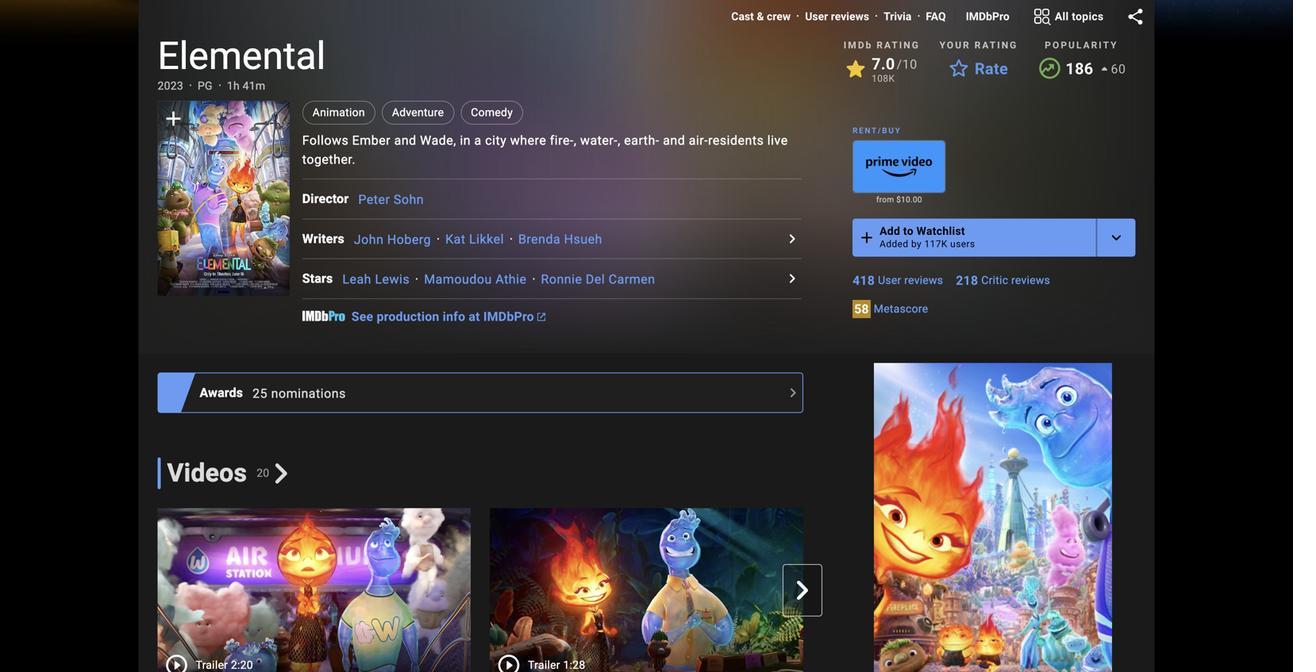 Task type: describe. For each thing, give the bounding box(es) containing it.
&
[[757, 10, 764, 23]]

follows
[[302, 133, 349, 148]]

see full cast and crew element
[[302, 189, 358, 209]]

metascore
[[874, 303, 928, 316]]

trailer 2:20 group
[[158, 509, 471, 673]]

director
[[302, 191, 349, 207]]

1 , from the left
[[574, 133, 577, 148]]

add title to another list image
[[1107, 228, 1126, 247]]

peter sohn
[[358, 192, 424, 207]]

imdbpro button
[[966, 9, 1010, 25]]

follows ember and wade, in a city where fire-, water-, earth- and air-residents live together.
[[302, 133, 788, 167]]

your
[[940, 40, 971, 51]]

trailer 2:20
[[196, 659, 253, 672]]

rate
[[975, 60, 1008, 78]]

peter sohn button
[[358, 192, 424, 207]]

mamoudou athie
[[424, 272, 527, 287]]

imdbpro inside button
[[483, 309, 534, 324]]

rate button
[[940, 55, 1018, 83]]

critic
[[982, 274, 1009, 287]]

watch on prime video image
[[854, 141, 945, 193]]

mamoudou
[[424, 272, 492, 287]]

faq button
[[926, 9, 946, 25]]

watchlist
[[917, 225, 965, 238]]

all
[[1055, 10, 1069, 23]]

ronnie
[[541, 272, 582, 287]]

add to watchlist added by 117k users
[[880, 225, 975, 250]]

earth-
[[624, 133, 660, 148]]

official trailer 2 image
[[158, 509, 471, 673]]

hsueh
[[564, 232, 603, 247]]

stars button
[[302, 269, 343, 288]]

rating for imdb rating
[[877, 40, 920, 51]]

john hoberg button
[[354, 232, 431, 247]]

all topics button
[[1020, 4, 1117, 29]]

comedy button
[[461, 101, 523, 125]]

user inside the 418 user reviews
[[878, 274, 902, 287]]

ronnie del carmen button
[[541, 272, 655, 287]]

trivia
[[884, 10, 912, 23]]

stars
[[302, 271, 333, 286]]

together.
[[302, 152, 356, 167]]

a
[[474, 133, 482, 148]]

imdb
[[844, 40, 873, 51]]

2 and from the left
[[663, 133, 685, 148]]

60
[[1111, 62, 1126, 77]]

animation button
[[302, 101, 375, 125]]

1 horizontal spatial imdbpro
[[966, 10, 1010, 23]]

users
[[951, 239, 975, 250]]

1h
[[227, 79, 240, 92]]

1 and from the left
[[394, 133, 417, 148]]

cast & crew button
[[731, 9, 791, 25]]

cast
[[731, 10, 754, 23]]

10
[[903, 57, 918, 72]]

ember
[[352, 133, 391, 148]]

share on social media image
[[1126, 7, 1145, 26]]

peter
[[358, 192, 390, 207]]

see production info at imdbpro
[[352, 309, 534, 324]]

20
[[257, 467, 269, 480]]

trailer 2:20 link
[[158, 509, 471, 673]]

trailer for trailer 2:20
[[196, 659, 228, 672]]

cast & crew
[[731, 10, 791, 23]]

del
[[586, 272, 605, 287]]

kat likkel
[[446, 232, 504, 247]]

add image
[[858, 228, 877, 247]]

animation
[[313, 106, 365, 119]]

2 , from the left
[[618, 133, 621, 148]]

your rating
[[940, 40, 1018, 51]]

brenda hsueh
[[518, 232, 603, 247]]

writers
[[302, 231, 344, 246]]

reviews inside button
[[831, 10, 869, 23]]

user reviews button
[[805, 9, 869, 25]]

john
[[354, 232, 384, 247]]

carmen
[[609, 272, 655, 287]]

elemental
[[158, 34, 326, 78]]

trivia button
[[884, 9, 912, 25]]

/
[[897, 57, 903, 72]]

ronnie del carmen
[[541, 272, 655, 287]]

likkel
[[469, 232, 504, 247]]

418 user reviews
[[853, 273, 943, 288]]

arrow drop up image
[[1095, 60, 1114, 79]]

kat likkel button
[[446, 232, 504, 247]]

418
[[853, 273, 875, 288]]

sohn
[[394, 192, 424, 207]]

residents
[[708, 133, 764, 148]]

athie
[[496, 272, 527, 287]]

see full cast and crew image for brenda hsueh
[[783, 229, 802, 248]]

pg
[[198, 79, 213, 92]]

7.0
[[872, 55, 895, 73]]

1:28
[[563, 659, 586, 672]]

brenda
[[518, 232, 561, 247]]



Task type: vqa. For each thing, say whether or not it's contained in the screenshot.
imdbpro to the left
yes



Task type: locate. For each thing, give the bounding box(es) containing it.
faq
[[926, 10, 946, 23]]

imdbpro
[[966, 10, 1010, 23], [483, 309, 534, 324]]

user right 418
[[878, 274, 902, 287]]

see full cast and crew image for ronnie del carmen
[[783, 269, 802, 288]]

see production info at imdbpro button
[[352, 309, 545, 328]]

rating up rate
[[975, 40, 1018, 51]]

1 horizontal spatial rating
[[975, 40, 1018, 51]]

adventure
[[392, 106, 444, 119]]

1 horizontal spatial and
[[663, 133, 685, 148]]

trailer 1:28 group
[[490, 509, 803, 673]]

imdbpro left launch inline image
[[483, 309, 534, 324]]

rent/buy
[[853, 126, 902, 135]]

see full cast and crew image left 418
[[783, 269, 802, 288]]

popularity
[[1045, 40, 1118, 51]]

reviews inside the 418 user reviews
[[905, 274, 943, 287]]

1 horizontal spatial reviews
[[905, 274, 943, 287]]

reviews
[[831, 10, 869, 23], [905, 274, 943, 287], [1012, 274, 1050, 287]]

trailer inside group
[[196, 659, 228, 672]]

trailer
[[196, 659, 228, 672], [528, 659, 560, 672]]

7.0 / 10 108k
[[872, 55, 918, 84]]

1 horizontal spatial ,
[[618, 133, 621, 148]]

and
[[394, 133, 417, 148], [663, 133, 685, 148]]

0 horizontal spatial trailer
[[196, 659, 228, 672]]

0 vertical spatial user
[[805, 10, 828, 23]]

rating for your rating
[[975, 40, 1018, 51]]

topics
[[1072, 10, 1104, 23]]

chevron right inline image
[[793, 581, 812, 600]]

elemental image
[[822, 509, 1136, 673]]

lewis
[[375, 272, 410, 287]]

from
[[877, 195, 894, 205]]

leah lewis
[[343, 272, 410, 287]]

awards
[[200, 385, 243, 401]]

all topics
[[1055, 10, 1104, 23]]

218 critic reviews
[[956, 273, 1050, 288]]

comedy
[[471, 106, 513, 119]]

trailer left 2:20
[[196, 659, 228, 672]]

25 nominations
[[253, 386, 346, 401]]

0 horizontal spatial rating
[[877, 40, 920, 51]]

trailer inside group
[[528, 659, 560, 672]]

user inside button
[[805, 10, 828, 23]]

add
[[880, 225, 900, 238]]

pg button
[[198, 78, 213, 94]]

wade,
[[420, 133, 456, 148]]

group
[[158, 101, 290, 296], [853, 140, 946, 193], [139, 509, 1136, 673], [822, 509, 1136, 673]]

writers button
[[302, 229, 354, 248]]

user right crew
[[805, 10, 828, 23]]

25
[[253, 386, 268, 401]]

1h 41m
[[227, 79, 265, 92]]

group containing trailer 2:20
[[139, 509, 1136, 673]]

1 trailer from the left
[[196, 659, 228, 672]]

added
[[880, 239, 909, 250]]

1 vertical spatial see full cast and crew image
[[783, 269, 802, 288]]

water-
[[580, 133, 618, 148]]

2 horizontal spatial reviews
[[1012, 274, 1050, 287]]

see full cast and crew image
[[783, 229, 802, 248], [783, 269, 802, 288]]

1 see full cast and crew image from the top
[[783, 229, 802, 248]]

1 horizontal spatial trailer
[[528, 659, 560, 672]]

hoberg
[[387, 232, 431, 247]]

2 trailer from the left
[[528, 659, 560, 672]]

and down adventure "button"
[[394, 133, 417, 148]]

trailer 1:28
[[528, 659, 586, 672]]

to
[[903, 225, 914, 238]]

rating up the /
[[877, 40, 920, 51]]

matthew yang king, wendi mclendon-covey, mason wertheimer, leah lewis, and mamoudou athie in elemental (2023) image
[[158, 101, 290, 296]]

108k
[[872, 73, 895, 84]]

see full cast and crew image left add image
[[783, 229, 802, 248]]

mamoudou athie button
[[424, 272, 527, 287]]

awards button
[[200, 383, 253, 403]]

reviews right critic
[[1012, 274, 1050, 287]]

0 vertical spatial imdbpro
[[966, 10, 1010, 23]]

trailer for trailer 1:28
[[528, 659, 560, 672]]

john hoberg
[[354, 232, 431, 247]]

crew
[[767, 10, 791, 23]]

brenda hsueh button
[[518, 232, 603, 247]]

imdbpro up your rating
[[966, 10, 1010, 23]]

nominations
[[271, 386, 346, 401]]

videos
[[167, 459, 247, 488]]

1 horizontal spatial user
[[878, 274, 902, 287]]

where
[[510, 133, 546, 148]]

see
[[352, 309, 373, 324]]

2023
[[158, 79, 183, 92]]

0 horizontal spatial and
[[394, 133, 417, 148]]

reviews for 418
[[905, 274, 943, 287]]

0 vertical spatial see full cast and crew image
[[783, 229, 802, 248]]

from $10.00
[[877, 195, 922, 205]]

58 metascore
[[854, 302, 928, 317]]

user reviews
[[805, 10, 869, 23]]

reviews up metascore
[[905, 274, 943, 287]]

launch inline image
[[537, 313, 545, 321]]

,
[[574, 133, 577, 148], [618, 133, 621, 148]]

, left water- at left
[[574, 133, 577, 148]]

0 horizontal spatial user
[[805, 10, 828, 23]]

1 vertical spatial user
[[878, 274, 902, 287]]

city
[[485, 133, 507, 148]]

0 horizontal spatial imdbpro
[[483, 309, 534, 324]]

2 see full cast and crew image from the top
[[783, 269, 802, 288]]

2 rating from the left
[[975, 40, 1018, 51]]

from $10.00 link
[[853, 193, 946, 206]]

see more awards and nominations image
[[784, 383, 803, 403]]

imdb rating
[[844, 40, 920, 51]]

reviews for 218
[[1012, 274, 1050, 287]]

in
[[460, 133, 471, 148]]

at
[[469, 309, 480, 324]]

1 rating from the left
[[877, 40, 920, 51]]

reviews up "imdb"
[[831, 10, 869, 23]]

by
[[911, 239, 922, 250]]

41m
[[243, 79, 265, 92]]

117k
[[925, 239, 948, 250]]

trailer left 1:28
[[528, 659, 560, 672]]

0 horizontal spatial ,
[[574, 133, 577, 148]]

from $10.00 group
[[853, 140, 946, 206]]

reviews inside 218 critic reviews
[[1012, 274, 1050, 287]]

and left air-
[[663, 133, 685, 148]]

, left earth-
[[618, 133, 621, 148]]

186
[[1066, 60, 1094, 78]]

218
[[956, 273, 978, 288]]

official trailer image
[[490, 509, 803, 673]]

chevron right inline image
[[271, 464, 291, 484]]

production
[[377, 309, 440, 324]]

2:20
[[231, 659, 253, 672]]

58
[[854, 302, 869, 317]]

categories image
[[1033, 7, 1052, 26]]

0 horizontal spatial reviews
[[831, 10, 869, 23]]

2023 button
[[158, 78, 183, 94]]

kat
[[446, 232, 466, 247]]

1 vertical spatial imdbpro
[[483, 309, 534, 324]]



